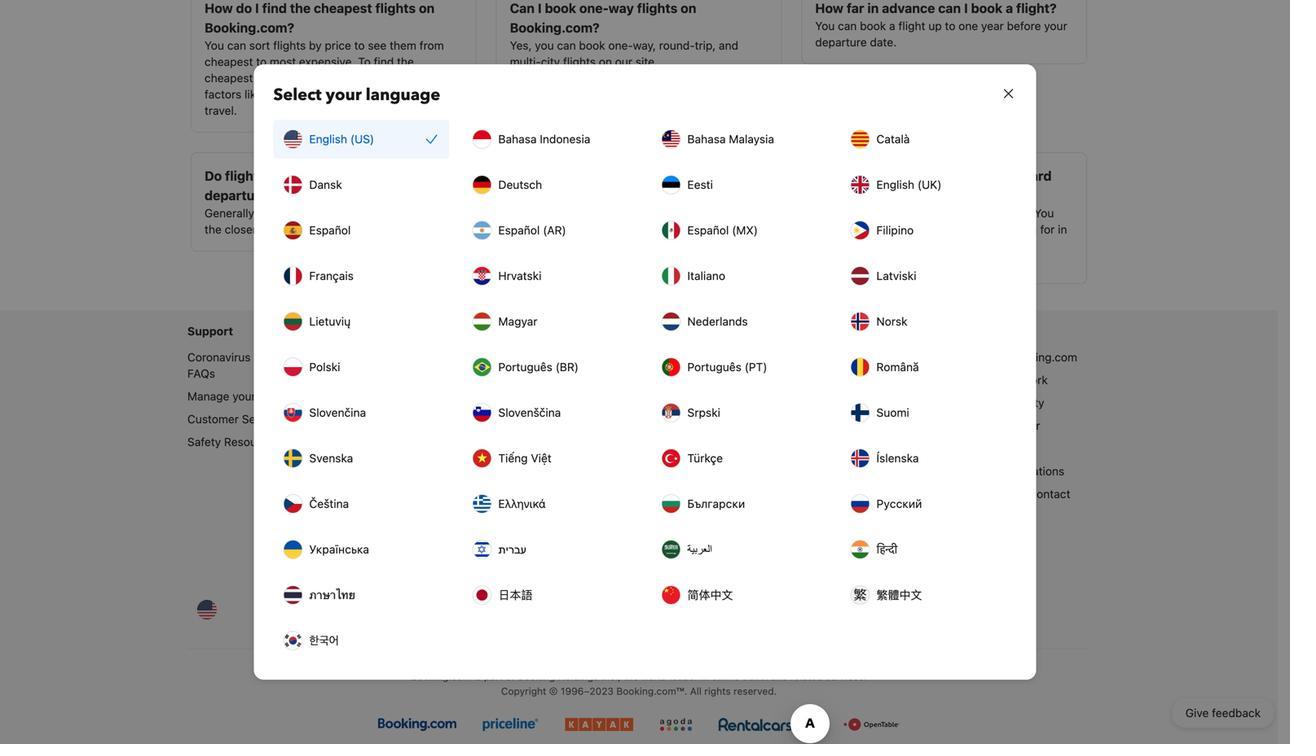 Task type: describe. For each thing, give the bounding box(es) containing it.
español for español (mx)
[[687, 224, 729, 237]]

booking.com™.
[[616, 686, 687, 698]]

corporate contact
[[974, 488, 1070, 501]]

safety resource center link
[[187, 436, 312, 449]]

give
[[1185, 707, 1209, 720]]

srpski button
[[652, 394, 828, 433]]

suomi
[[876, 406, 909, 420]]

privacy & cookies
[[627, 351, 720, 364]]

can down be in the right top of the page
[[634, 236, 653, 249]]

your up customer service help link on the left
[[232, 390, 256, 403]]

your left flight.
[[619, 252, 642, 266]]

magyar button
[[462, 302, 639, 341]]

the inside do flights get cheaper closer to departure? generally, flight prices are more likely to increase the closer you get to your flight date.
[[205, 223, 222, 236]]

are
[[325, 207, 342, 220]]

繁體中文 button
[[841, 576, 1017, 615]]

português for português (br)
[[498, 361, 552, 374]]

our
[[615, 55, 632, 68]]

do
[[236, 0, 252, 16]]

traveller
[[407, 442, 452, 456]]

is for booking.com
[[474, 672, 481, 683]]

magyar
[[498, 315, 537, 328]]

related
[[790, 672, 823, 683]]

a
[[510, 187, 517, 200]]

consider
[[385, 71, 430, 85]]

relations
[[1019, 465, 1064, 478]]

українська button
[[273, 531, 449, 570]]

them
[[390, 39, 416, 52]]

the right the do
[[290, 0, 311, 16]]

book up year at top
[[971, 0, 1003, 16]]

2 horizontal spatial a
[[1006, 0, 1013, 16]]

the down used
[[679, 236, 696, 249]]

you inside what is a flexible ticket? a flexible ticket allows you to change your flight with the same airline by only paying the fare and tax difference. it can only be used for one confirmed change. you can add the flexible ticket when booking your flight.
[[612, 236, 631, 249]]

booking.com for booking.com for business
[[407, 419, 475, 433]]

1 vertical spatial find
[[374, 55, 394, 68]]

how we work
[[974, 374, 1048, 387]]

book down far
[[860, 19, 886, 33]]

about booking.com link
[[974, 351, 1077, 364]]

1 horizontal spatial flexible
[[571, 168, 617, 184]]

2 vertical spatial cheapest
[[205, 71, 253, 85]]

multi-
[[510, 55, 541, 68]]

booking.com inside 'does booking.com charge credit card fees? no, we don't charge any credit card fees. you can always see exactly what you're paying for in the price breakdown when reviewing your booking.'
[[850, 168, 933, 184]]

you're
[[297, 88, 329, 101]]

български button
[[652, 485, 828, 524]]

safety
[[187, 436, 221, 449]]

and down the "genius loyalty program" link
[[458, 374, 477, 387]]

简体中文
[[687, 589, 733, 602]]

language
[[366, 84, 440, 106]]

inc.,
[[601, 672, 621, 683]]

msa statement
[[627, 396, 707, 410]]

& for privacy
[[668, 351, 676, 364]]

what
[[510, 168, 543, 184]]

latviski
[[876, 269, 916, 283]]

coronavirus (covid-19) faqs
[[187, 351, 315, 381]]

booking inside "how do i find the cheapest flights on booking.com? you can sort flights by price to see them from cheapest to most expensive. to find the cheapest flights, you also need to consider factors like when you're booking and want to travel."
[[332, 88, 375, 101]]

rights
[[704, 686, 731, 698]]

1 horizontal spatial card
[[1023, 168, 1052, 184]]

flight left prices
[[260, 207, 287, 220]]

1 horizontal spatial credit
[[983, 168, 1020, 184]]

to inside the how far in advance can i book a flight? you can book a flight up to one year before your departure date.
[[945, 19, 955, 33]]

fare
[[720, 203, 740, 217]]

book left way,
[[579, 39, 605, 52]]

slovenščina button
[[462, 394, 639, 433]]

agoda image
[[659, 719, 692, 732]]

български
[[687, 498, 745, 511]]

center
[[1006, 419, 1040, 433]]

how for how far in advance can i book a flight?
[[815, 0, 844, 16]]

also
[[317, 71, 339, 85]]

čeština
[[309, 498, 349, 511]]

1 vertical spatial one-
[[608, 39, 633, 52]]

travel articles link
[[407, 396, 480, 410]]

booking.com for travel agents link
[[407, 533, 528, 563]]

and up privacy & cookies link
[[664, 325, 685, 338]]

bahasa for bahasa indonesia
[[498, 132, 537, 146]]

seasonal
[[407, 374, 455, 387]]

departure
[[815, 35, 867, 49]]

(pt)
[[745, 361, 767, 374]]

in inside booking.com is part of booking holdings inc., the world leader in online travel and related services. copyright © 1996–2023 booking.com™. all rights reserved.
[[701, 672, 709, 683]]

select your language dialog
[[234, 45, 1056, 700]]

msa statement link
[[627, 396, 707, 410]]

español for español
[[309, 224, 351, 237]]

english for english (us)
[[309, 132, 347, 146]]

latviski button
[[841, 257, 1017, 296]]

business
[[496, 419, 543, 433]]

1 vertical spatial help
[[284, 413, 307, 426]]

in inside the how far in advance can i book a flight? you can book a flight up to one year before your departure date.
[[867, 0, 879, 16]]

to right 'need'
[[371, 71, 382, 85]]

1 vertical spatial credit
[[946, 207, 976, 220]]

holdings
[[558, 672, 599, 683]]

contact
[[1030, 488, 1070, 501]]

way
[[609, 0, 634, 16]]

your down partner help link
[[823, 396, 846, 410]]

español (ar) button
[[462, 211, 639, 250]]

your up fare
[[707, 187, 730, 200]]

you inside "how do i find the cheapest flights on booking.com? you can sort flights by price to see them from cheapest to most expensive. to find the cheapest flights, you also need to consider factors like when you're booking and want to travel."
[[295, 71, 314, 85]]

seasonal and holiday deals
[[407, 374, 549, 387]]

hrvatski button
[[462, 257, 639, 296]]

used
[[662, 220, 688, 233]]

how do i find the cheapest flights on booking.com? you can sort flights by price to see them from cheapest to most expensive. to find the cheapest flights, you also need to consider factors like when you're booking and want to travel.
[[205, 0, 444, 117]]

0 vertical spatial find
[[262, 0, 287, 16]]

partners
[[801, 325, 849, 338]]

affiliate
[[862, 419, 901, 433]]

need
[[342, 71, 368, 85]]

booking.com up work on the right bottom
[[1009, 351, 1077, 364]]

flight inside the how far in advance can i book a flight? you can book a flight up to one year before your departure date.
[[898, 19, 925, 33]]

corporate contact link
[[974, 488, 1070, 501]]

the inside 'does booking.com charge credit card fees? no, we don't charge any credit card fees. you can always see exactly what you're paying for in the price breakdown when reviewing your booking.'
[[815, 239, 832, 253]]

0 horizontal spatial flexible
[[521, 187, 558, 200]]

2 vertical spatial flexible
[[699, 236, 737, 249]]

türkçe
[[687, 452, 723, 465]]

català button
[[841, 120, 1017, 159]]

filipino
[[876, 224, 914, 237]]

you inside 'does booking.com charge credit card fees? no, we don't charge any credit card fees. you can always see exactly what you're paying for in the price breakdown when reviewing your booking.'
[[1034, 207, 1054, 220]]

flight finder link
[[407, 488, 470, 501]]

việt
[[531, 452, 552, 465]]

español (mx)
[[687, 224, 758, 237]]

reservations
[[467, 511, 532, 524]]

the inside booking.com is part of booking holdings inc., the world leader in online travel and related services. copyright © 1996–2023 booking.com™. all rights reserved.
[[624, 672, 639, 683]]

your inside 'does booking.com charge credit card fees? no, we don't charge any credit card fees. you can always see exactly what you're paying for in the price breakdown when reviewing your booking.'
[[1010, 239, 1034, 253]]

català
[[876, 132, 910, 146]]

the left fare
[[700, 203, 717, 217]]

& for terms
[[662, 374, 670, 387]]

one inside what is a flexible ticket? a flexible ticket allows you to change your flight with the same airline by only paying the fare and tax difference. it can only be used for one confirmed change. you can add the flexible ticket when booking your flight.
[[709, 220, 728, 233]]

english for english (uk)
[[876, 178, 914, 192]]

i inside the can i book one-way flights on booking.com? yes, you can book one-way, round-trip, and multi-city flights on our site.
[[538, 0, 542, 16]]

date. inside do flights get cheaper closer to departure? generally, flight prices are more likely to increase the closer you get to your flight date.
[[372, 223, 399, 236]]

can inside 'does booking.com charge credit card fees? no, we don't charge any credit card fees. you can always see exactly what you're paying for in the price breakdown when reviewing your booking.'
[[815, 223, 834, 236]]

can inside the can i book one-way flights on booking.com? yes, you can book one-way, round-trip, and multi-city flights on our site.
[[557, 39, 576, 52]]

extranet login
[[801, 351, 873, 364]]

2 horizontal spatial on
[[681, 0, 696, 16]]

can right it
[[599, 220, 618, 233]]

1 vertical spatial card
[[979, 207, 1003, 220]]

the up difference.
[[535, 203, 552, 217]]

svenska button
[[273, 439, 449, 478]]

booking.
[[815, 255, 861, 269]]

city
[[541, 55, 560, 68]]

travel
[[742, 672, 768, 683]]

can up departure
[[838, 19, 857, 33]]

2 horizontal spatial how
[[974, 374, 998, 387]]

română button
[[841, 348, 1017, 387]]

to right likely
[[404, 207, 415, 220]]

allows
[[593, 187, 626, 200]]

paying inside what is a flexible ticket? a flexible ticket allows you to change your flight with the same airline by only paying the fare and tax difference. it can only be used for one confirmed change. you can add the flexible ticket when booking your flight.
[[662, 203, 697, 217]]

to down sort
[[256, 55, 267, 68]]

you inside do flights get cheaper closer to departure? generally, flight prices are more likely to increase the closer you get to your flight date.
[[260, 223, 279, 236]]

can up up
[[938, 0, 961, 16]]

0 horizontal spatial ticket
[[510, 252, 539, 266]]

slovenščina
[[498, 406, 561, 420]]

about booking.com
[[974, 351, 1077, 364]]

1 vertical spatial only
[[621, 220, 643, 233]]

0 vertical spatial get
[[269, 168, 289, 184]]

on inside "how do i find the cheapest flights on booking.com? you can sort flights by price to see them from cheapest to most expensive. to find the cheapest flights, you also need to consider factors like when you're booking and want to travel."
[[419, 0, 435, 16]]

terms for terms and settings
[[627, 325, 661, 338]]

flights right way
[[637, 0, 678, 16]]

العربية
[[687, 543, 712, 557]]

eesti
[[687, 178, 713, 192]]

1 horizontal spatial ticket
[[561, 187, 590, 200]]

flights,
[[256, 71, 292, 85]]

airline
[[586, 203, 618, 217]]

1 vertical spatial get
[[282, 223, 299, 236]]

for inside 'does booking.com charge credit card fees? no, we don't charge any credit card fees. you can always see exactly what you're paying for in the price breakdown when reviewing your booking.'
[[1040, 223, 1055, 236]]

see inside "how do i find the cheapest flights on booking.com? you can sort flights by price to see them from cheapest to most expensive. to find the cheapest flights, you also need to consider factors like when you're booking and want to travel."
[[368, 39, 387, 52]]

you inside the how far in advance can i book a flight? you can book a flight up to one year before your departure date.
[[815, 19, 835, 33]]

flights up them
[[375, 0, 416, 16]]

your inside the how far in advance can i book a flight? you can book a flight up to one year before your departure date.
[[1044, 19, 1067, 33]]

1 horizontal spatial closer
[[347, 168, 386, 184]]

round-
[[659, 39, 695, 52]]

give feedback
[[1185, 707, 1261, 720]]

flight down more
[[342, 223, 369, 236]]

manage your trips
[[187, 390, 282, 403]]

dansk
[[309, 178, 342, 192]]

give feedback button
[[1172, 699, 1274, 729]]



Task type: locate. For each thing, give the bounding box(es) containing it.
can inside "how do i find the cheapest flights on booking.com? you can sort flights by price to see them from cheapest to most expensive. to find the cheapest flights, you also need to consider factors like when you're booking and want to travel."
[[227, 39, 246, 52]]

closer down 'english (us)' button
[[347, 168, 386, 184]]

card
[[1023, 168, 1052, 184], [979, 207, 1003, 220]]

you
[[815, 19, 835, 33], [205, 39, 224, 52], [1034, 207, 1054, 220], [612, 236, 631, 249]]

one down fare
[[709, 220, 728, 233]]

card up the fees.
[[1023, 168, 1052, 184]]

an
[[847, 419, 859, 433]]

english inside english (uk) button
[[876, 178, 914, 192]]

how down about
[[974, 374, 998, 387]]

1 português from the left
[[498, 361, 552, 374]]

1 horizontal spatial price
[[835, 239, 862, 253]]

your inside dialog
[[326, 84, 362, 106]]

the down generally,
[[205, 223, 222, 236]]

0 vertical spatial paying
[[662, 203, 697, 217]]

rentalcars image
[[719, 719, 817, 732], [719, 719, 817, 732]]

you up you're at top
[[295, 71, 314, 85]]

when inside "how do i find the cheapest flights on booking.com? you can sort flights by price to see them from cheapest to most expensive. to find the cheapest flights, you also need to consider factors like when you're booking and want to travel."
[[265, 88, 294, 101]]

polski button
[[273, 348, 449, 387]]

priceline.com image
[[482, 719, 539, 732], [482, 719, 539, 732]]

română
[[876, 361, 919, 374]]

flexible down what
[[521, 187, 558, 200]]

when inside 'does booking.com charge credit card fees? no, we don't charge any credit card fees. you can always see exactly what you're paying for in the price breakdown when reviewing your booking.'
[[926, 239, 954, 253]]

see
[[368, 39, 387, 52], [876, 223, 894, 236]]

you inside "how do i find the cheapest flights on booking.com? you can sort flights by price to see them from cheapest to most expensive. to find the cheapest flights, you also need to consider factors like when you're booking and want to travel."
[[205, 39, 224, 52]]

to right want
[[429, 88, 439, 101]]

how left far
[[815, 0, 844, 16]]

your down 'are'
[[316, 223, 339, 236]]

sort
[[249, 39, 270, 52]]

flights
[[375, 0, 416, 16], [637, 0, 678, 16], [273, 39, 306, 52], [563, 55, 596, 68], [225, 168, 265, 184]]

do flights get cheaper closer to departure? generally, flight prices are more likely to increase the closer you get to your flight date.
[[205, 168, 462, 236]]

1 vertical spatial flexible
[[521, 187, 558, 200]]

the right inc.,
[[624, 672, 639, 683]]

(us)
[[350, 132, 374, 146]]

1 vertical spatial english
[[876, 178, 914, 192]]

one inside the how far in advance can i book a flight? you can book a flight up to one year before your departure date.
[[959, 19, 978, 33]]

1 vertical spatial travel
[[496, 533, 528, 547]]

for down "reservations"
[[479, 533, 493, 547]]

1 vertical spatial by
[[621, 203, 634, 217]]

booking down 'need'
[[332, 88, 375, 101]]

flight finder
[[407, 488, 470, 501]]

español inside español (ar) button
[[498, 224, 540, 237]]

paying inside 'does booking.com charge credit card fees? no, we don't charge any credit card fees. you can always see exactly what you're paying for in the price breakdown when reviewing your booking.'
[[1002, 223, 1037, 236]]

date. right departure
[[870, 35, 897, 49]]

0 horizontal spatial on
[[419, 0, 435, 16]]

online
[[712, 672, 739, 683]]

get down prices
[[282, 223, 299, 236]]

in right you're at right
[[1058, 223, 1067, 236]]

and inside the can i book one-way flights on booking.com? yes, you can book one-way, round-trip, and multi-city flights on our site.
[[719, 39, 738, 52]]

genius
[[407, 351, 443, 364]]

terms for terms & conditions
[[627, 374, 659, 387]]

3 español from the left
[[687, 224, 729, 237]]

0 vertical spatial price
[[325, 39, 351, 52]]

2 bahasa from the left
[[687, 132, 726, 146]]

booking.com inside booking.com is part of booking holdings inc., the world leader in online travel and related services. copyright © 1996–2023 booking.com™. all rights reserved.
[[411, 672, 471, 683]]

0 horizontal spatial english
[[309, 132, 347, 146]]

0 vertical spatial charge
[[936, 168, 980, 184]]

1 vertical spatial date.
[[372, 223, 399, 236]]

español inside "español (mx)" button
[[687, 224, 729, 237]]

flights inside do flights get cheaper closer to departure? generally, flight prices are more likely to increase the closer you get to your flight date.
[[225, 168, 265, 184]]

for up review
[[479, 419, 493, 433]]

to inside what is a flexible ticket? a flexible ticket allows you to change your flight with the same airline by only paying the fare and tax difference. it can only be used for one confirmed change. you can add the flexible ticket when booking your flight.
[[651, 187, 662, 200]]

0 horizontal spatial find
[[262, 0, 287, 16]]

msa
[[627, 396, 651, 410]]

agoda image
[[659, 719, 692, 732]]

difference.
[[529, 220, 586, 233]]

1 vertical spatial ticket
[[510, 252, 539, 266]]

by up the expensive.
[[309, 39, 322, 52]]

1 horizontal spatial help
[[842, 374, 865, 387]]

you down departure?
[[260, 223, 279, 236]]

booking.com down the travel articles
[[407, 419, 475, 433]]

1 horizontal spatial paying
[[1002, 223, 1037, 236]]

year
[[981, 19, 1004, 33]]

travel inside booking.com for travel agents
[[496, 533, 528, 547]]

2 español from the left
[[498, 224, 540, 237]]

closer down generally,
[[225, 223, 257, 236]]

terms up privacy
[[627, 325, 661, 338]]

book right can
[[545, 0, 576, 16]]

1 terms from the top
[[627, 325, 661, 338]]

trip,
[[695, 39, 716, 52]]

0 vertical spatial date.
[[870, 35, 897, 49]]

booking.com? inside "how do i find the cheapest flights on booking.com? you can sort flights by price to see them from cheapest to most expensive. to find the cheapest flights, you also need to consider factors like when you're booking and want to travel."
[[205, 20, 294, 35]]

a up before
[[1006, 0, 1013, 16]]

can left sort
[[227, 39, 246, 52]]

português inside button
[[498, 361, 552, 374]]

finder
[[439, 488, 470, 501]]

agents
[[407, 550, 444, 563]]

see up to
[[368, 39, 387, 52]]

travel
[[407, 396, 438, 410], [496, 533, 528, 547]]

and right travel
[[771, 672, 788, 683]]

to down prices
[[302, 223, 313, 236]]

bahasa for bahasa malaysia
[[687, 132, 726, 146]]

& up msa statement
[[662, 374, 670, 387]]

you right the fees.
[[1034, 207, 1054, 220]]

0 vertical spatial by
[[309, 39, 322, 52]]

card up you're at right
[[979, 207, 1003, 220]]

booking down change.
[[573, 252, 616, 266]]

cookies
[[679, 351, 720, 364]]

2 horizontal spatial i
[[964, 0, 968, 16]]

1 horizontal spatial on
[[599, 55, 612, 68]]

can
[[938, 0, 961, 16], [838, 19, 857, 33], [227, 39, 246, 52], [557, 39, 576, 52], [599, 220, 618, 233], [815, 223, 834, 236], [634, 236, 653, 249]]

in inside 'does booking.com charge credit card fees? no, we don't charge any credit card fees. you can always see exactly what you're paying for in the price breakdown when reviewing your booking.'
[[1058, 223, 1067, 236]]

1 horizontal spatial español
[[498, 224, 540, 237]]

1 horizontal spatial i
[[538, 0, 542, 16]]

you up city
[[535, 39, 554, 52]]

flexible up allows
[[571, 168, 617, 184]]

and inside booking.com is part of booking holdings inc., the world leader in online travel and related services. copyright © 1996–2023 booking.com™. all rights reserved.
[[771, 672, 788, 683]]

1 vertical spatial closer
[[225, 223, 257, 236]]

privacy
[[627, 351, 665, 364]]

0 horizontal spatial closer
[[225, 223, 257, 236]]

bahasa inside bahasa malaysia button
[[687, 132, 726, 146]]

1 horizontal spatial see
[[876, 223, 894, 236]]

0 vertical spatial travel
[[407, 396, 438, 410]]

العربية button
[[652, 531, 828, 570]]

1 horizontal spatial by
[[621, 203, 634, 217]]

paying down the fees.
[[1002, 223, 1037, 236]]

0 horizontal spatial by
[[309, 39, 322, 52]]

press
[[974, 419, 1003, 433]]

booking.com for booking.com is part of booking holdings inc., the world leader in online travel and related services. copyright © 1996–2023 booking.com™. all rights reserved.
[[411, 672, 471, 683]]

bahasa malaysia button
[[652, 120, 828, 159]]

how for how do i find the cheapest flights on booking.com?
[[205, 0, 233, 16]]

a up same
[[560, 168, 568, 184]]

1 horizontal spatial português
[[687, 361, 741, 374]]

help
[[842, 374, 865, 387], [284, 413, 307, 426]]

coronavirus (covid-19) faqs link
[[187, 351, 315, 381]]

1 horizontal spatial travel
[[496, 533, 528, 547]]

booking.com? up city
[[510, 20, 600, 35]]

genius loyalty program
[[407, 351, 528, 364]]

prices
[[290, 207, 322, 220]]

1 horizontal spatial one
[[959, 19, 978, 33]]

genius loyalty program link
[[407, 351, 528, 364]]

terms
[[627, 325, 661, 338], [627, 374, 659, 387]]

and left want
[[378, 88, 397, 101]]

by down allows
[[621, 203, 634, 217]]

one
[[959, 19, 978, 33], [709, 220, 728, 233]]

українська
[[309, 543, 369, 557]]

trips
[[259, 390, 282, 403]]

1 horizontal spatial english
[[876, 178, 914, 192]]

0 vertical spatial one
[[959, 19, 978, 33]]

tiếng việt button
[[462, 439, 639, 478]]

0 vertical spatial english
[[309, 132, 347, 146]]

and inside "how do i find the cheapest flights on booking.com? you can sort flights by price to see them from cheapest to most expensive. to find the cheapest flights, you also need to consider factors like when you're booking and want to travel."
[[378, 88, 397, 101]]

0 horizontal spatial a
[[560, 168, 568, 184]]

for right you're at right
[[1040, 223, 1055, 236]]

2 horizontal spatial flexible
[[699, 236, 737, 249]]

1 bahasa from the left
[[498, 132, 537, 146]]

0 vertical spatial flexible
[[571, 168, 617, 184]]

articles
[[442, 396, 480, 410]]

you're
[[966, 223, 999, 236]]

1 vertical spatial charge
[[885, 207, 921, 220]]

english left (uk)
[[876, 178, 914, 192]]

español inside español button
[[309, 224, 351, 237]]

0 vertical spatial terms
[[627, 325, 661, 338]]

how left the do
[[205, 0, 233, 16]]

booking.com? inside the can i book one-way flights on booking.com? yes, you can book one-way, round-trip, and multi-city flights on our site.
[[510, 20, 600, 35]]

eesti button
[[652, 165, 828, 205]]

terms and settings
[[627, 325, 734, 338]]

want
[[400, 88, 426, 101]]

way,
[[633, 39, 656, 52]]

for inside booking.com for travel agents
[[479, 533, 493, 547]]

one left year at top
[[959, 19, 978, 33]]

0 horizontal spatial credit
[[946, 207, 976, 220]]

travel down "reservations"
[[496, 533, 528, 547]]

1 vertical spatial price
[[835, 239, 862, 253]]

you left sort
[[205, 39, 224, 52]]

you inside what is a flexible ticket? a flexible ticket allows you to change your flight with the same airline by only paying the fare and tax difference. it can only be used for one confirmed change. you can add the flexible ticket when booking your flight.
[[629, 187, 648, 200]]

0 horizontal spatial see
[[368, 39, 387, 52]]

1 horizontal spatial in
[[867, 0, 879, 16]]

get left 'cheaper' at the top of the page
[[269, 168, 289, 184]]

bahasa left malaysia
[[687, 132, 726, 146]]

see inside 'does booking.com charge credit card fees? no, we don't charge any credit card fees. you can always see exactly what you're paying for in the price breakdown when reviewing your booking.'
[[876, 223, 894, 236]]

0 vertical spatial help
[[842, 374, 865, 387]]

to up likely
[[389, 168, 402, 184]]

is right what
[[546, 168, 557, 184]]

0 horizontal spatial one
[[709, 220, 728, 233]]

conditions
[[673, 374, 728, 387]]

0 horizontal spatial travel
[[407, 396, 438, 410]]

list your property
[[801, 396, 894, 410]]

0 vertical spatial a
[[1006, 0, 1013, 16]]

2 horizontal spatial español
[[687, 224, 729, 237]]

price inside "how do i find the cheapest flights on booking.com? you can sort flights by price to see them from cheapest to most expensive. to find the cheapest flights, you also need to consider factors like when you're booking and want to travel."
[[325, 39, 351, 52]]

part
[[484, 672, 503, 683]]

(ar)
[[543, 224, 566, 237]]

see up breakdown
[[876, 223, 894, 236]]

by inside what is a flexible ticket? a flexible ticket allows you to change your flight with the same airline by only paying the fare and tax difference. it can only be used for one confirmed change. you can add the flexible ticket when booking your flight.
[[621, 203, 634, 217]]

booking inside what is a flexible ticket? a flexible ticket allows you to change your flight with the same airline by only paying the fare and tax difference. it can only be used for one confirmed change. you can add the flexible ticket when booking your flight.
[[573, 252, 616, 266]]

booking.com down català
[[850, 168, 933, 184]]

manage
[[187, 390, 229, 403]]

customer service help
[[187, 413, 307, 426]]

a down advance at the top right
[[889, 19, 895, 33]]

1 horizontal spatial charge
[[936, 168, 980, 184]]

1 horizontal spatial find
[[374, 55, 394, 68]]

by
[[309, 39, 322, 52], [621, 203, 634, 217]]

ticket up same
[[561, 187, 590, 200]]

is inside booking.com is part of booking holdings inc., the world leader in online travel and related services. copyright © 1996–2023 booking.com™. all rights reserved.
[[474, 672, 481, 683]]

0 horizontal spatial español
[[309, 224, 351, 237]]

booking.com inside booking.com for travel agents
[[407, 533, 475, 547]]

by inside "how do i find the cheapest flights on booking.com? you can sort flights by price to see them from cheapest to most expensive. to find the cheapest flights, you also need to consider factors like when you're booking and want to travel."
[[309, 39, 322, 52]]

0 horizontal spatial in
[[701, 672, 709, 683]]

1 vertical spatial &
[[662, 374, 670, 387]]

हिन्दी
[[876, 543, 898, 557]]

breakdown
[[865, 239, 923, 253]]

português (br) button
[[462, 348, 639, 387]]

to up to
[[354, 39, 365, 52]]

español button
[[273, 211, 449, 250]]

for right used
[[691, 220, 706, 233]]

1 horizontal spatial booking
[[573, 252, 616, 266]]

1 vertical spatial cheapest
[[205, 55, 253, 68]]

1 booking.com? from the left
[[205, 20, 294, 35]]

ελληνικά
[[498, 498, 546, 511]]

your inside do flights get cheaper closer to departure? generally, flight prices are more likely to increase the closer you get to your flight date.
[[316, 223, 339, 236]]

program
[[484, 351, 528, 364]]

bahasa up what
[[498, 132, 537, 146]]

한국어
[[309, 634, 339, 648]]

a inside what is a flexible ticket? a flexible ticket allows you to change your flight with the same airline by only paying the fare and tax difference. it can only be used for one confirmed change. you can add the flexible ticket when booking your flight.
[[560, 168, 568, 184]]

0 vertical spatial is
[[546, 168, 557, 184]]

any
[[924, 207, 943, 220]]

0 horizontal spatial i
[[255, 0, 259, 16]]

credit up the fees.
[[983, 168, 1020, 184]]

filipino button
[[841, 211, 1017, 250]]

you down "ticket?"
[[629, 187, 648, 200]]

list your property link
[[801, 396, 894, 410]]

2 vertical spatial a
[[560, 168, 568, 184]]

how inside the how far in advance can i book a flight? you can book a flight up to one year before your departure date.
[[815, 0, 844, 16]]

the up consider
[[397, 55, 414, 68]]

1 i from the left
[[255, 0, 259, 16]]

0 horizontal spatial price
[[325, 39, 351, 52]]

your down the expensive.
[[326, 84, 362, 106]]

1 horizontal spatial how
[[815, 0, 844, 16]]

copyright
[[501, 686, 546, 698]]

0 horizontal spatial date.
[[372, 223, 399, 236]]

1 horizontal spatial booking.com?
[[510, 20, 600, 35]]

português for português (pt)
[[687, 361, 741, 374]]

to right up
[[945, 19, 955, 33]]

coronavirus
[[187, 351, 251, 364]]

manage your trips link
[[187, 390, 282, 403]]

don't
[[854, 207, 882, 220]]

resource
[[224, 436, 273, 449]]

1 horizontal spatial when
[[542, 252, 570, 266]]

türkçe button
[[652, 439, 828, 478]]

2 booking.com? from the left
[[510, 20, 600, 35]]

booking.com left part
[[411, 672, 471, 683]]

and inside what is a flexible ticket? a flexible ticket allows you to change your flight with the same airline by only paying the fare and tax difference. it can only be used for one confirmed change. you can add the flexible ticket when booking your flight.
[[744, 203, 763, 217]]

2 horizontal spatial when
[[926, 239, 954, 253]]

flights up departure?
[[225, 168, 265, 184]]

0 vertical spatial cheapest
[[314, 0, 372, 16]]

1 horizontal spatial a
[[889, 19, 895, 33]]

flight inside what is a flexible ticket? a flexible ticket allows you to change your flight with the same airline by only paying the fare and tax difference. it can only be used for one confirmed change. you can add the flexible ticket when booking your flight.
[[733, 187, 760, 200]]

español down 'are'
[[309, 224, 351, 237]]

for inside what is a flexible ticket? a flexible ticket allows you to change your flight with the same airline by only paying the fare and tax difference. it can only be used for one confirmed change. you can add the flexible ticket when booking your flight.
[[691, 220, 706, 233]]

flights right city
[[563, 55, 596, 68]]

when inside what is a flexible ticket? a flexible ticket allows you to change your flight with the same airline by only paying the fare and tax difference. it can only be used for one confirmed change. you can add the flexible ticket when booking your flight.
[[542, 252, 570, 266]]

can up city
[[557, 39, 576, 52]]

about
[[974, 351, 1006, 364]]

with
[[510, 203, 532, 217]]

english (uk)
[[876, 178, 942, 192]]

find right the do
[[262, 0, 287, 16]]

english (uk) button
[[841, 165, 1017, 205]]

1 vertical spatial see
[[876, 223, 894, 236]]

it
[[589, 220, 596, 233]]

flight?
[[1016, 0, 1057, 16]]

0 horizontal spatial how
[[205, 0, 233, 16]]

i inside the how far in advance can i book a flight? you can book a flight up to one year before your departure date.
[[964, 0, 968, 16]]

we
[[836, 207, 851, 220]]

español for español (ar)
[[498, 224, 540, 237]]

0 vertical spatial booking
[[332, 88, 375, 101]]

is inside what is a flexible ticket? a flexible ticket allows you to change your flight with the same airline by only paying the fare and tax difference. it can only be used for one confirmed change. you can add the flexible ticket when booking your flight.
[[546, 168, 557, 184]]

1 vertical spatial a
[[889, 19, 895, 33]]

only up be in the right top of the page
[[637, 203, 659, 217]]

booking.com for booking.com for travel agents
[[407, 533, 475, 547]]

español (mx) button
[[652, 211, 828, 250]]

2 terms from the top
[[627, 374, 659, 387]]

in right far
[[867, 0, 879, 16]]

is for what
[[546, 168, 557, 184]]

3 i from the left
[[964, 0, 968, 16]]

2 português from the left
[[687, 361, 741, 374]]

booking.com? down the do
[[205, 20, 294, 35]]

corporate
[[974, 488, 1027, 501]]

1 español from the left
[[309, 224, 351, 237]]

your down "flight?" at the top of the page
[[1044, 19, 1067, 33]]

service
[[242, 413, 281, 426]]

on up round-
[[681, 0, 696, 16]]

kayak image
[[565, 719, 633, 732], [565, 719, 633, 732]]

booking.com is part of booking holdings inc., the world leader in online travel and related services. copyright © 1996–2023 booking.com™. all rights reserved.
[[411, 672, 867, 698]]

far
[[847, 0, 864, 16]]

and up (mx)
[[744, 203, 763, 217]]

& up terms & conditions
[[668, 351, 676, 364]]

bahasa inside bahasa indonesia button
[[498, 132, 537, 146]]

português inside button
[[687, 361, 741, 374]]

2 i from the left
[[538, 0, 542, 16]]

0 vertical spatial only
[[637, 203, 659, 217]]

investor
[[974, 465, 1016, 478]]

0 horizontal spatial is
[[474, 672, 481, 683]]

1 horizontal spatial date.
[[870, 35, 897, 49]]

flights up most
[[273, 39, 306, 52]]

is left part
[[474, 672, 481, 683]]

עברית button
[[462, 531, 639, 570]]

0 horizontal spatial card
[[979, 207, 1003, 220]]

booking.com image
[[378, 719, 456, 732], [378, 719, 456, 732]]

flight down advance at the top right
[[898, 19, 925, 33]]

español down the with
[[498, 224, 540, 237]]

0 vertical spatial one-
[[579, 0, 609, 16]]

1 vertical spatial one
[[709, 220, 728, 233]]

2 horizontal spatial in
[[1058, 223, 1067, 236]]

on left our
[[599, 55, 612, 68]]

0 horizontal spatial charge
[[885, 207, 921, 220]]

you inside the can i book one-way flights on booking.com? yes, you can book one-way, round-trip, and multi-city flights on our site.
[[535, 39, 554, 52]]

the up the booking.
[[815, 239, 832, 253]]

price inside 'does booking.com charge credit card fees? no, we don't charge any credit card fees. you can always see exactly what you're paying for in the price breakdown when reviewing your booking.'
[[835, 239, 862, 253]]

0 horizontal spatial paying
[[662, 203, 697, 217]]

is
[[546, 168, 557, 184], [474, 672, 481, 683]]

español (ar)
[[498, 224, 566, 237]]

date. inside the how far in advance can i book a flight? you can book a flight up to one year before your departure date.
[[870, 35, 897, 49]]

0 vertical spatial closer
[[347, 168, 386, 184]]

flexible down fare
[[699, 236, 737, 249]]

i inside "how do i find the cheapest flights on booking.com? you can sort flights by price to see them from cheapest to most expensive. to find the cheapest flights, you also need to consider factors like when you're booking and want to travel."
[[255, 0, 259, 16]]

english left (us)
[[309, 132, 347, 146]]

sustainability
[[974, 396, 1044, 410]]

0 vertical spatial &
[[668, 351, 676, 364]]

1 horizontal spatial is
[[546, 168, 557, 184]]

1 vertical spatial paying
[[1002, 223, 1037, 236]]

how inside "how do i find the cheapest flights on booking.com? you can sort flights by price to see them from cheapest to most expensive. to find the cheapest flights, you also need to consider factors like when you're booking and want to travel."
[[205, 0, 233, 16]]

ภาษาไทย button
[[273, 576, 449, 615]]

loyalty
[[446, 351, 481, 364]]

you right change.
[[612, 236, 631, 249]]

1 vertical spatial in
[[1058, 223, 1067, 236]]

0 horizontal spatial help
[[284, 413, 307, 426]]

2 vertical spatial in
[[701, 672, 709, 683]]

restaurant reservations
[[407, 511, 532, 524]]

1 vertical spatial booking
[[573, 252, 616, 266]]

change.
[[567, 236, 609, 249]]

i right advance at the top right
[[964, 0, 968, 16]]

english inside 'english (us)' button
[[309, 132, 347, 146]]

opentable image
[[843, 719, 900, 732], [843, 719, 900, 732]]

feedback
[[1212, 707, 1261, 720]]



Task type: vqa. For each thing, say whether or not it's contained in the screenshot.
"with" at the top of page
yes



